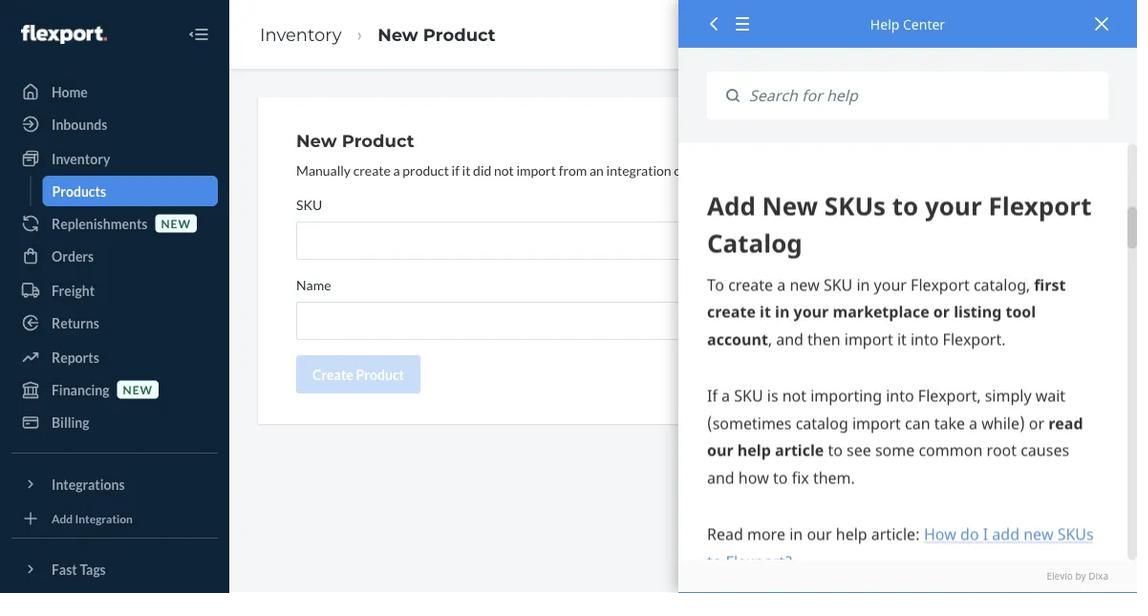 Task type: describe. For each thing, give the bounding box(es) containing it.
add integration
[[52, 512, 133, 526]]

integration
[[75, 512, 133, 526]]

inbounds
[[52, 116, 107, 132]]

reports link
[[11, 342, 218, 373]]

elevio
[[1048, 571, 1074, 583]]

1 an from the left
[[590, 162, 604, 178]]

elevio by dixa
[[1048, 571, 1109, 583]]

manually
[[296, 162, 351, 178]]

returns link
[[11, 308, 218, 338]]

breadcrumbs navigation
[[245, 7, 511, 62]]

add integration link
[[11, 508, 218, 531]]

flexport logo image
[[21, 25, 107, 44]]

have
[[724, 162, 752, 178]]

products link
[[43, 176, 218, 207]]

create product
[[313, 367, 404, 383]]

1 not from the left
[[494, 162, 514, 178]]

1 vertical spatial product
[[342, 130, 415, 151]]

2 not from the left
[[755, 162, 775, 178]]

billing
[[52, 415, 89, 431]]

freight link
[[11, 275, 218, 306]]

fast tags
[[52, 562, 106, 578]]

0 horizontal spatial new
[[296, 130, 337, 151]]

2 an from the left
[[862, 162, 877, 178]]

center
[[904, 15, 946, 33]]

replenishments
[[52, 216, 148, 232]]

products
[[52, 183, 106, 199]]

billing link
[[11, 407, 218, 438]]

product inside button
[[356, 367, 404, 383]]

create product button
[[296, 356, 421, 394]]

fast
[[52, 562, 77, 578]]

help
[[871, 15, 900, 33]]

create
[[313, 367, 354, 383]]



Task type: vqa. For each thing, say whether or not it's contained in the screenshot.
by
yes



Task type: locate. For each thing, give the bounding box(es) containing it.
name
[[296, 277, 331, 293]]

import
[[517, 162, 557, 178]]

integration.
[[879, 162, 947, 178]]

1 horizontal spatial inventory link
[[260, 24, 342, 45]]

1 vertical spatial new
[[296, 130, 337, 151]]

1 vertical spatial inventory
[[52, 151, 110, 167]]

help center
[[871, 15, 946, 33]]

0 horizontal spatial inventory link
[[11, 143, 218, 174]]

manually create a product if it did not import from an integration or if you have not yet connected an integration.
[[296, 162, 950, 178]]

0 vertical spatial new
[[378, 24, 419, 45]]

product
[[423, 24, 496, 45], [342, 130, 415, 151], [356, 367, 404, 383]]

fast tags button
[[11, 555, 218, 585]]

an right the from
[[590, 162, 604, 178]]

0 vertical spatial inventory link
[[260, 24, 342, 45]]

not
[[494, 162, 514, 178], [755, 162, 775, 178]]

integrations button
[[11, 470, 218, 500]]

orders
[[52, 248, 94, 264]]

new down reports link
[[123, 383, 153, 397]]

integrations
[[52, 477, 125, 493]]

product inside 'breadcrumbs' navigation
[[423, 24, 496, 45]]

2 vertical spatial product
[[356, 367, 404, 383]]

1 vertical spatial new
[[123, 383, 153, 397]]

Search search field
[[740, 72, 1109, 120]]

0 horizontal spatial not
[[494, 162, 514, 178]]

not right did
[[494, 162, 514, 178]]

new inside 'breadcrumbs' navigation
[[378, 24, 419, 45]]

new for financing
[[123, 383, 153, 397]]

tags
[[80, 562, 106, 578]]

home
[[52, 84, 88, 100]]

1 horizontal spatial not
[[755, 162, 775, 178]]

inventory link
[[260, 24, 342, 45], [11, 143, 218, 174]]

2 if from the left
[[690, 162, 698, 178]]

you
[[700, 162, 722, 178]]

0 vertical spatial new
[[161, 217, 191, 230]]

inventory
[[260, 24, 342, 45], [52, 151, 110, 167]]

from
[[559, 162, 587, 178]]

0 vertical spatial new product
[[378, 24, 496, 45]]

dixa
[[1089, 571, 1109, 583]]

add
[[52, 512, 73, 526]]

1 horizontal spatial an
[[862, 162, 877, 178]]

1 horizontal spatial inventory
[[260, 24, 342, 45]]

0 vertical spatial inventory
[[260, 24, 342, 45]]

new product
[[378, 24, 496, 45], [296, 130, 415, 151]]

did
[[473, 162, 492, 178]]

close navigation image
[[187, 23, 210, 46]]

0 horizontal spatial if
[[452, 162, 460, 178]]

not left yet
[[755, 162, 775, 178]]

new product inside 'breadcrumbs' navigation
[[378, 24, 496, 45]]

new product link
[[378, 24, 496, 45]]

create
[[353, 162, 391, 178]]

0 horizontal spatial inventory
[[52, 151, 110, 167]]

1 if from the left
[[452, 162, 460, 178]]

0 horizontal spatial an
[[590, 162, 604, 178]]

orders link
[[11, 241, 218, 272]]

if left it
[[452, 162, 460, 178]]

a
[[394, 162, 400, 178]]

if right the or
[[690, 162, 698, 178]]

1 horizontal spatial new
[[378, 24, 419, 45]]

inbounds link
[[11, 109, 218, 140]]

or
[[674, 162, 687, 178]]

1 horizontal spatial if
[[690, 162, 698, 178]]

product
[[403, 162, 449, 178]]

inventory inside 'breadcrumbs' navigation
[[260, 24, 342, 45]]

1 horizontal spatial new
[[161, 217, 191, 230]]

connected
[[798, 162, 860, 178]]

sku
[[296, 197, 322, 213]]

returns
[[52, 315, 99, 331]]

new
[[378, 24, 419, 45], [296, 130, 337, 151]]

freight
[[52, 283, 95, 299]]

0 vertical spatial product
[[423, 24, 496, 45]]

new
[[161, 217, 191, 230], [123, 383, 153, 397]]

None text field
[[296, 222, 745, 260], [296, 302, 745, 340], [296, 222, 745, 260], [296, 302, 745, 340]]

financing
[[52, 382, 110, 398]]

integration
[[607, 162, 672, 178]]

new for replenishments
[[161, 217, 191, 230]]

by
[[1076, 571, 1087, 583]]

elevio by dixa link
[[708, 571, 1109, 584]]

1 vertical spatial new product
[[296, 130, 415, 151]]

new down products link
[[161, 217, 191, 230]]

if
[[452, 162, 460, 178], [690, 162, 698, 178]]

yet
[[777, 162, 796, 178]]

an right connected
[[862, 162, 877, 178]]

home link
[[11, 76, 218, 107]]

it
[[462, 162, 471, 178]]

an
[[590, 162, 604, 178], [862, 162, 877, 178]]

1 vertical spatial inventory link
[[11, 143, 218, 174]]

reports
[[52, 349, 99, 366]]

0 horizontal spatial new
[[123, 383, 153, 397]]



